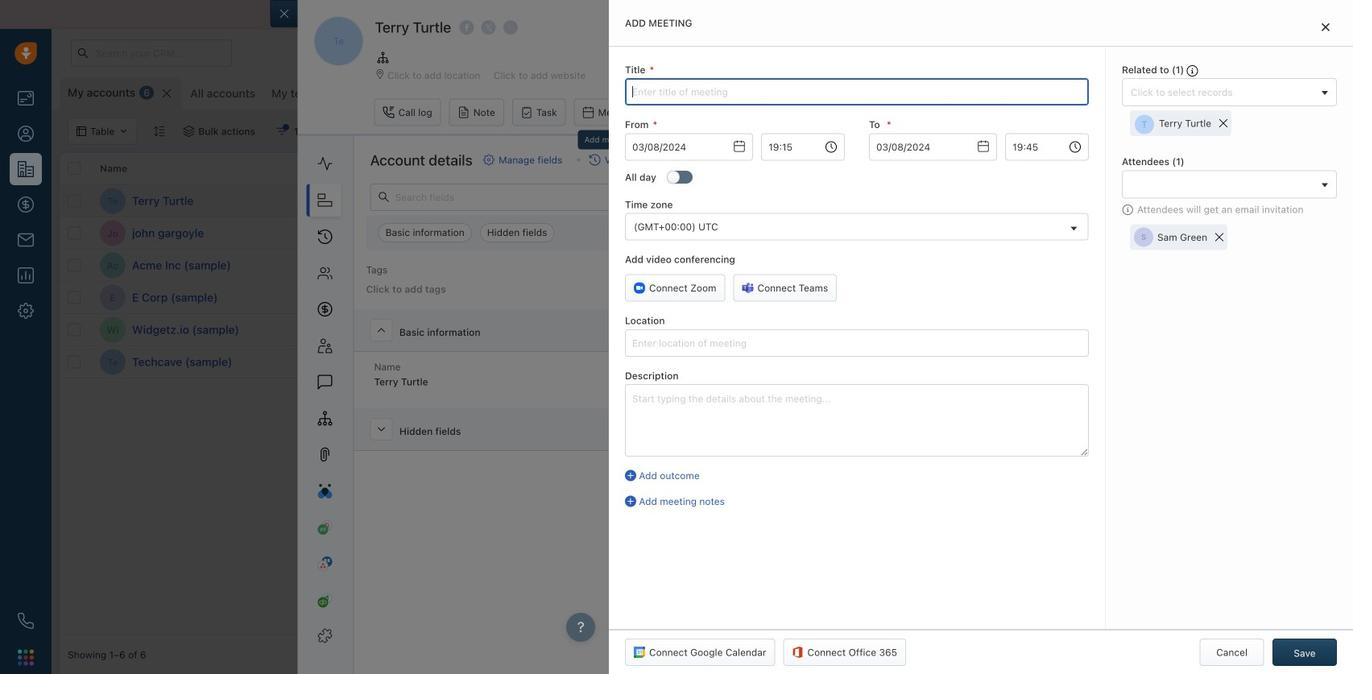 Task type: locate. For each thing, give the bounding box(es) containing it.
2 -- text field from the left
[[869, 133, 998, 161]]

0 horizontal spatial -- text field
[[625, 133, 754, 161]]

1 dialog from the left
[[270, 0, 1354, 674]]

-- text field
[[625, 133, 754, 161], [869, 133, 998, 161]]

tab panel
[[609, 0, 1354, 674]]

phone image
[[18, 613, 34, 629]]

0 vertical spatial container_wx8msf4aqz5i3rn1 image
[[276, 126, 288, 137]]

phone element
[[10, 605, 42, 637]]

1 horizontal spatial -- text field
[[869, 133, 998, 161]]

container_wx8msf4aqz5i3rn1 image
[[276, 126, 288, 137], [789, 324, 800, 336], [789, 357, 800, 368]]

1 vertical spatial container_wx8msf4aqz5i3rn1 image
[[789, 324, 800, 336]]

Start typing the details about the meeting... text field
[[625, 384, 1089, 457]]

Search fields text field
[[370, 184, 854, 211]]

group
[[1116, 77, 1249, 105]]

row
[[60, 153, 414, 185]]

Enter title of meeting text field
[[625, 78, 1089, 106]]

1 -- text field from the left
[[625, 133, 754, 161]]

row group
[[60, 185, 414, 379], [414, 185, 1346, 379]]

press space to select this row. row
[[60, 185, 414, 218], [414, 185, 1346, 218], [60, 218, 414, 250], [414, 218, 1346, 250], [60, 250, 414, 282], [414, 250, 1346, 282], [60, 282, 414, 314], [414, 282, 1346, 314], [60, 314, 414, 346], [414, 314, 1346, 346], [60, 346, 414, 379], [414, 346, 1346, 379]]

2 dialog from the left
[[609, 0, 1354, 674]]

tooltip inside dialog
[[578, 130, 640, 153]]

tooltip
[[578, 130, 640, 153]]

container_wx8msf4aqz5i3rn1 image for j image at the left of the page
[[789, 324, 800, 336]]

grid
[[60, 151, 1346, 636]]

cell
[[1260, 185, 1346, 217], [1260, 218, 1346, 249], [898, 250, 1018, 281], [1260, 250, 1346, 281], [898, 282, 1018, 313], [1139, 282, 1260, 313], [1260, 282, 1346, 313], [1139, 314, 1260, 346], [1260, 314, 1346, 346], [1139, 346, 1260, 378], [1260, 346, 1346, 378]]

2 vertical spatial container_wx8msf4aqz5i3rn1 image
[[789, 357, 800, 368]]

container_wx8msf4aqz5i3rn1 image for s image
[[789, 357, 800, 368]]

Enter location of meeting text field
[[625, 329, 1089, 357]]

dialog
[[270, 0, 1354, 674], [609, 0, 1354, 674]]

send email image
[[1203, 48, 1214, 59]]

None text field
[[762, 133, 845, 161], [1006, 133, 1089, 161], [762, 133, 845, 161], [1006, 133, 1089, 161]]

container_wx8msf4aqz5i3rn1 image
[[1007, 85, 1018, 97], [183, 126, 194, 137], [789, 292, 800, 303], [906, 324, 917, 336]]

Search your CRM... text field
[[71, 39, 232, 67]]



Task type: vqa. For each thing, say whether or not it's contained in the screenshot.
the bottommost )
no



Task type: describe. For each thing, give the bounding box(es) containing it.
close image
[[1322, 23, 1330, 32]]

freshworks switcher image
[[18, 650, 34, 666]]

2 row group from the left
[[414, 185, 1346, 379]]

j image
[[423, 285, 449, 311]]

j image
[[423, 317, 449, 343]]

Click to select records search field
[[1127, 84, 1317, 101]]

s image
[[423, 349, 449, 375]]

1 row group from the left
[[60, 185, 414, 379]]



